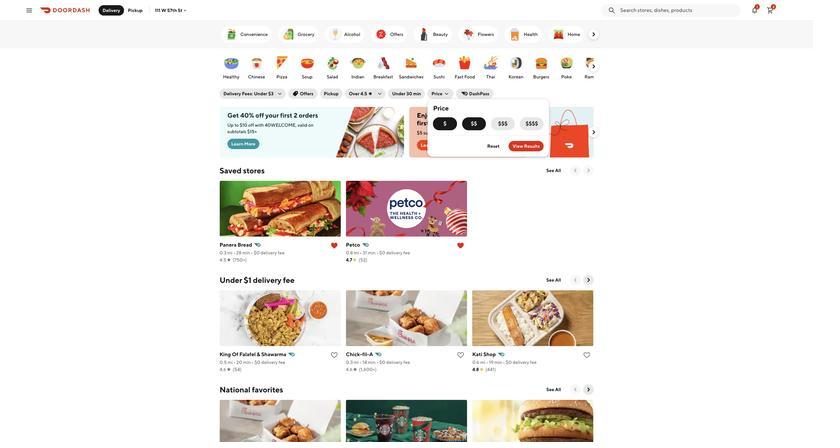 Task type: locate. For each thing, give the bounding box(es) containing it.
1 previous button of carousel image from the top
[[572, 277, 579, 284]]

4.5 right over
[[361, 91, 367, 96]]

0 horizontal spatial 4.5
[[220, 258, 226, 263]]

pickup button down salad
[[320, 89, 343, 99]]

1 all from the top
[[556, 168, 561, 173]]

min
[[413, 91, 421, 96], [242, 251, 250, 256], [368, 251, 376, 256], [243, 360, 251, 366], [368, 360, 376, 366], [495, 360, 502, 366]]

0 horizontal spatial on
[[308, 123, 314, 128]]

1 horizontal spatial delivery
[[224, 91, 241, 96]]

more for a
[[434, 143, 445, 148]]

1 vertical spatial offers
[[300, 91, 314, 96]]

see for under $1 delivery fee
[[547, 278, 555, 283]]

0 vertical spatial offers
[[390, 32, 403, 37]]

3 all from the top
[[556, 388, 561, 393]]

delivery up under $1 delivery fee link
[[261, 251, 277, 256]]

2 vertical spatial see all
[[547, 388, 561, 393]]

off
[[256, 112, 264, 119], [248, 123, 254, 128]]

1 horizontal spatial first
[[417, 120, 429, 127]]

learn more button down subtotal
[[417, 140, 449, 151]]

$​0 for chick-fil-a
[[380, 360, 385, 366]]

1 your from the left
[[266, 112, 279, 119]]

4.6
[[220, 368, 226, 373], [346, 368, 353, 373]]

1 vertical spatial see
[[547, 278, 555, 283]]

over 4.5
[[349, 91, 367, 96]]

4.6 for king of falafel & shawarma
[[220, 368, 226, 373]]

$$$
[[499, 121, 508, 127]]

delivery fees: under $3
[[224, 91, 274, 96]]

see for saved stores
[[547, 168, 555, 173]]

0 vertical spatial see all link
[[543, 166, 565, 176]]

pickup left 111 at the left of the page
[[128, 8, 143, 13]]

min inside button
[[413, 91, 421, 96]]

1 vertical spatial previous button of carousel image
[[572, 387, 579, 394]]

alcohol image
[[328, 27, 343, 42]]

• left 28
[[233, 251, 235, 256]]

1 vertical spatial see all link
[[543, 275, 565, 286]]

0 horizontal spatial pickup
[[128, 8, 143, 13]]

min right 28
[[242, 251, 250, 256]]

0 vertical spatial price
[[432, 91, 443, 96]]

delivery right 19
[[513, 360, 529, 366]]

dashpass
[[469, 91, 490, 96]]

national
[[220, 386, 251, 395]]

111
[[155, 8, 161, 13]]

beauty image
[[416, 27, 432, 42]]

0 vertical spatial delivery
[[103, 8, 120, 13]]

0 vertical spatial pickup button
[[124, 5, 147, 15]]

1 vertical spatial first
[[417, 120, 429, 127]]

on right the valid
[[308, 123, 314, 128]]

learn more button for 40%
[[227, 139, 259, 149]]

pickup down salad
[[324, 91, 339, 96]]

under inside button
[[392, 91, 406, 96]]

40welcome,
[[265, 123, 297, 128]]

see
[[547, 168, 555, 173], [547, 278, 555, 283], [547, 388, 555, 393]]

0.6
[[473, 360, 480, 366]]

delivery for delivery
[[103, 8, 120, 13]]

1 horizontal spatial 0.3
[[346, 360, 353, 366]]

your up $$$
[[496, 112, 509, 119]]

your up 40welcome,
[[266, 112, 279, 119]]

favorites
[[252, 386, 283, 395]]

0 horizontal spatial learn
[[231, 142, 243, 147]]

grocery link
[[278, 26, 318, 43]]

2 4.6 from the left
[[346, 368, 353, 373]]

0.3 mi • 28 min • $​0 delivery fee
[[220, 251, 285, 256]]

2 previous button of carousel image from the top
[[572, 387, 579, 394]]

0 vertical spatial 0.3
[[220, 251, 227, 256]]

$ button
[[433, 118, 457, 131]]

min right 20
[[243, 360, 251, 366]]

0.6 mi • 19 min • $​0 delivery fee
[[473, 360, 537, 366]]

0 horizontal spatial 4.6
[[220, 368, 226, 373]]

learn down subtotals
[[231, 142, 243, 147]]

mi for petco
[[354, 251, 359, 256]]

2 click to add this store to your saved list image from the left
[[457, 352, 465, 360]]

1 vertical spatial pickup
[[324, 91, 339, 96]]

0.3 down panera
[[220, 251, 227, 256]]

$$ button
[[462, 118, 486, 131]]

$3
[[268, 91, 274, 96]]

next button of carousel image
[[591, 31, 597, 38], [591, 63, 597, 70], [591, 129, 597, 136], [585, 168, 592, 174], [585, 277, 592, 284], [585, 387, 592, 394]]

$10
[[240, 123, 247, 128]]

learn more down subtotal
[[421, 143, 445, 148]]

under left $1
[[220, 276, 242, 285]]

national favorites link
[[220, 385, 283, 396]]

king of falafel & shawarma
[[220, 352, 286, 358]]

a
[[369, 352, 373, 358]]

your
[[266, 112, 279, 119], [496, 112, 509, 119]]

0 horizontal spatial pickup button
[[124, 5, 147, 15]]

2 all from the top
[[556, 278, 561, 283]]

3 see all link from the top
[[543, 385, 565, 396]]

2 vertical spatial see
[[547, 388, 555, 393]]

delivery
[[103, 8, 120, 13], [224, 91, 241, 96]]

under left $3
[[254, 91, 267, 96]]

offers button
[[288, 89, 317, 99]]

mi right 0.5
[[228, 360, 233, 366]]

1 vertical spatial all
[[556, 278, 561, 283]]

0 vertical spatial first
[[280, 112, 293, 119]]

1 horizontal spatial pickup button
[[320, 89, 343, 99]]

alcohol link
[[325, 26, 364, 43]]

(52)
[[359, 258, 367, 263]]

under
[[254, 91, 267, 96], [392, 91, 406, 96], [220, 276, 242, 285]]

1 horizontal spatial learn
[[421, 143, 433, 148]]

0 horizontal spatial offers
[[300, 91, 314, 96]]

4.5
[[361, 91, 367, 96], [220, 258, 226, 263]]

see all for national favorites
[[547, 388, 561, 393]]

0 vertical spatial see
[[547, 168, 555, 173]]

delivery right "14"
[[386, 360, 403, 366]]

0 vertical spatial all
[[556, 168, 561, 173]]

•
[[233, 251, 235, 256], [251, 251, 253, 256], [360, 251, 362, 256], [377, 251, 379, 256], [234, 360, 236, 366], [252, 360, 254, 366], [360, 360, 362, 366], [377, 360, 379, 366], [486, 360, 488, 366], [503, 360, 505, 366]]

fast food
[[455, 74, 475, 80]]

2 horizontal spatial under
[[392, 91, 406, 96]]

minimum
[[441, 131, 461, 136]]

1 horizontal spatial your
[[496, 112, 509, 119]]

(441)
[[486, 368, 496, 373]]

2 vertical spatial all
[[556, 388, 561, 393]]

min right 30
[[413, 91, 421, 96]]

more
[[244, 142, 256, 147], [434, 143, 445, 148]]

0 horizontal spatial first
[[280, 112, 293, 119]]

over
[[349, 91, 360, 96]]

0.3
[[220, 251, 227, 256], [346, 360, 353, 366]]

1 see from the top
[[547, 168, 555, 173]]

more down subtotal
[[434, 143, 445, 148]]

under 30 min button
[[388, 89, 425, 99]]

1 vertical spatial off
[[248, 123, 254, 128]]

under for under $1 delivery fee
[[220, 276, 242, 285]]

(1,600+)
[[359, 368, 377, 373]]

0 horizontal spatial off
[[248, 123, 254, 128]]

1 horizontal spatial click to add this store to your saved list image
[[457, 352, 465, 360]]

2 vertical spatial see all link
[[543, 385, 565, 396]]

learn more button down subtotals
[[227, 139, 259, 149]]

previous button of carousel image for under $1 delivery fee
[[572, 277, 579, 284]]

0 vertical spatial previous button of carousel image
[[572, 277, 579, 284]]

1 horizontal spatial 4.6
[[346, 368, 353, 373]]

price inside button
[[432, 91, 443, 96]]

delivery for panera bread
[[261, 251, 277, 256]]

4.5 down panera
[[220, 258, 226, 263]]

0 horizontal spatial delivery
[[103, 8, 120, 13]]

• right 19
[[503, 360, 505, 366]]

1 horizontal spatial 4.5
[[361, 91, 367, 96]]

$​0 right 28
[[254, 251, 260, 256]]

pickup button
[[124, 5, 147, 15], [320, 89, 343, 99]]

learn more down subtotals
[[231, 142, 256, 147]]

delivery up '$$'
[[450, 112, 474, 119]]

1 vertical spatial 4.5
[[220, 258, 226, 263]]

more down $15+
[[244, 142, 256, 147]]

2 see from the top
[[547, 278, 555, 283]]

price button
[[428, 89, 454, 99]]

indian
[[352, 74, 365, 80]]

food
[[465, 74, 475, 80]]

$​0 right 19
[[506, 360, 512, 366]]

offers right offers image
[[390, 32, 403, 37]]

$​0
[[254, 251, 260, 256], [379, 251, 385, 256], [255, 360, 261, 366], [380, 360, 385, 366], [506, 360, 512, 366]]

mi down "chick-"
[[354, 360, 359, 366]]

off up $15+
[[248, 123, 254, 128]]

2 see all from the top
[[547, 278, 561, 283]]

1 horizontal spatial more
[[434, 143, 445, 148]]

• right 31
[[377, 251, 379, 256]]

4.6 down 0.5
[[220, 368, 226, 373]]

delivery for chick-fil-a
[[386, 360, 403, 366]]

learn more button
[[227, 139, 259, 149], [417, 140, 449, 151]]

pizza
[[277, 74, 288, 80]]

1 vertical spatial see all
[[547, 278, 561, 283]]

delivery for petco
[[386, 251, 403, 256]]

0.8
[[346, 251, 353, 256]]

mi right 0.6
[[481, 360, 486, 366]]

min for chick-fil-a
[[368, 360, 376, 366]]

1 horizontal spatial learn more
[[421, 143, 445, 148]]

click to add this store to your saved list image
[[331, 352, 338, 360], [457, 352, 465, 360], [583, 352, 591, 360]]

on right $$ button
[[487, 112, 495, 119]]

delivery down shawarma
[[261, 360, 278, 366]]

1 4.6 from the left
[[220, 368, 226, 373]]

0 horizontal spatial learn more
[[231, 142, 256, 147]]

1 see all from the top
[[547, 168, 561, 173]]

off up with
[[256, 112, 264, 119]]

results
[[524, 144, 540, 149]]

learn down subtotal
[[421, 143, 433, 148]]

2 your from the left
[[496, 112, 509, 119]]

min right 31
[[368, 251, 376, 256]]

reset button
[[484, 141, 504, 152]]

4.6 down "chick-"
[[346, 368, 353, 373]]

3 see from the top
[[547, 388, 555, 393]]

&
[[257, 352, 260, 358]]

min right 19
[[495, 360, 502, 366]]

1 horizontal spatial on
[[487, 112, 495, 119]]

0.3 mi • 14 min • $​0 delivery fee
[[346, 360, 410, 366]]

1 vertical spatial price
[[433, 105, 449, 112]]

$$$$ button
[[520, 118, 544, 131]]

0 horizontal spatial more
[[244, 142, 256, 147]]

fee for panera bread
[[278, 251, 285, 256]]

grocery
[[298, 32, 315, 37]]

alcohol
[[344, 32, 360, 37]]

learn
[[231, 142, 243, 147], [421, 143, 433, 148]]

$​0 down &
[[255, 360, 261, 366]]

111 w 57th st
[[155, 8, 183, 13]]

fees:
[[242, 91, 253, 96]]

price down sushi
[[432, 91, 443, 96]]

20
[[237, 360, 242, 366]]

1 click to add this store to your saved list image from the left
[[331, 352, 338, 360]]

pickup button left 111 at the left of the page
[[124, 5, 147, 15]]

under left 30
[[392, 91, 406, 96]]

0.3 down "chick-"
[[346, 360, 353, 366]]

0 horizontal spatial under
[[220, 276, 242, 285]]

3 click to add this store to your saved list image from the left
[[583, 352, 591, 360]]

offers down soup
[[300, 91, 314, 96]]

delivery inside button
[[103, 8, 120, 13]]

mi down panera
[[227, 251, 233, 256]]

14
[[363, 360, 367, 366]]

1 horizontal spatial off
[[256, 112, 264, 119]]

learn more
[[231, 142, 256, 147], [421, 143, 445, 148]]

under $1 delivery fee link
[[220, 275, 295, 286]]

first left 2 in the top left of the page
[[280, 112, 293, 119]]

previous button of carousel image for national favorites
[[572, 387, 579, 394]]

0 vertical spatial on
[[487, 112, 495, 119]]

first down enjoy
[[417, 120, 429, 127]]

1 horizontal spatial learn more button
[[417, 140, 449, 151]]

0 horizontal spatial click to add this store to your saved list image
[[331, 352, 338, 360]]

1 see all link from the top
[[543, 166, 565, 176]]

2 items, open order cart image
[[767, 6, 775, 14]]

mi right 0.8
[[354, 251, 359, 256]]

fee inside enjoy a $0 delivery fee on your first order.
[[476, 112, 486, 119]]

on
[[487, 112, 495, 119], [308, 123, 314, 128]]

fee
[[476, 112, 486, 119], [278, 251, 285, 256], [404, 251, 410, 256], [283, 276, 295, 285], [279, 360, 285, 366], [404, 360, 410, 366], [530, 360, 537, 366]]

soup
[[302, 74, 313, 80]]

0 vertical spatial see all
[[547, 168, 561, 173]]

2 horizontal spatial click to add this store to your saved list image
[[583, 352, 591, 360]]

0 vertical spatial 4.5
[[361, 91, 367, 96]]

see all link for under $1 delivery fee
[[543, 275, 565, 286]]

0 horizontal spatial 0.3
[[220, 251, 227, 256]]

1 vertical spatial on
[[308, 123, 314, 128]]

mi for kati shop
[[481, 360, 486, 366]]

to
[[235, 123, 239, 128]]

enjoy
[[417, 112, 434, 119]]

delivery right 31
[[386, 251, 403, 256]]

(54)
[[233, 368, 242, 373]]

min right "14"
[[368, 360, 376, 366]]

Store search: begin typing to search for stores available on DoorDash text field
[[621, 7, 737, 14]]

0 horizontal spatial learn more button
[[227, 139, 259, 149]]

previous button of carousel image
[[572, 277, 579, 284], [572, 387, 579, 394]]

1 vertical spatial delivery
[[224, 91, 241, 96]]

on inside up to $10 off with 40welcome, valid on subtotals $15+
[[308, 123, 314, 128]]

2 see all link from the top
[[543, 275, 565, 286]]

$​0 right "14"
[[380, 360, 385, 366]]

offers inside button
[[300, 91, 314, 96]]

price down price button
[[433, 105, 449, 112]]

31
[[363, 251, 367, 256]]

3 see all from the top
[[547, 388, 561, 393]]

health image
[[507, 27, 523, 42]]

0 horizontal spatial your
[[266, 112, 279, 119]]

0 vertical spatial off
[[256, 112, 264, 119]]

on inside enjoy a $0 delivery fee on your first order.
[[487, 112, 495, 119]]

$​0 right 31
[[379, 251, 385, 256]]

0.3 for panera bread
[[220, 251, 227, 256]]

1 vertical spatial 0.3
[[346, 360, 353, 366]]



Task type: vqa. For each thing, say whether or not it's contained in the screenshot.


Task type: describe. For each thing, give the bounding box(es) containing it.
all for under $1 delivery fee
[[556, 278, 561, 283]]

flowers
[[478, 32, 494, 37]]

3 button
[[764, 4, 777, 17]]

1
[[757, 5, 758, 9]]

open menu image
[[25, 6, 33, 14]]

beauty link
[[414, 26, 452, 43]]

ramen
[[585, 74, 600, 80]]

first inside enjoy a $0 delivery fee on your first order.
[[417, 120, 429, 127]]

see all for saved stores
[[547, 168, 561, 173]]

view
[[513, 144, 523, 149]]

order.
[[431, 120, 448, 127]]

flowers image
[[461, 27, 477, 42]]

mi for chick-fil-a
[[354, 360, 359, 366]]

apparel image
[[594, 27, 609, 42]]

w
[[161, 8, 166, 13]]

$15+
[[247, 129, 257, 134]]

0.3 for chick-fil-a
[[346, 360, 353, 366]]

chinese
[[248, 74, 265, 80]]

3
[[773, 5, 775, 9]]

korean
[[509, 74, 524, 80]]

57th
[[167, 8, 177, 13]]

breakfast
[[374, 74, 393, 80]]

$​0 for petco
[[379, 251, 385, 256]]

0.5
[[220, 360, 227, 366]]

view results
[[513, 144, 540, 149]]

healthy
[[223, 74, 240, 80]]

home image
[[551, 27, 567, 42]]

1 horizontal spatial pickup
[[324, 91, 339, 96]]

notification bell image
[[751, 6, 759, 14]]

dashpass button
[[456, 89, 493, 99]]

click to add this store to your saved list image for falafel
[[331, 352, 338, 360]]

$​0 for panera bread
[[254, 251, 260, 256]]

$5
[[417, 131, 423, 136]]

$
[[444, 121, 447, 127]]

delivery inside enjoy a $0 delivery fee on your first order.
[[450, 112, 474, 119]]

0.5 mi • 20 min • $​0 delivery fee
[[220, 360, 285, 366]]

see all link for saved stores
[[543, 166, 565, 176]]

more for 40%
[[244, 142, 256, 147]]

• down the bread
[[251, 251, 253, 256]]

click to remove this store from your saved list image
[[331, 242, 338, 250]]

fee for king of falafel & shawarma
[[279, 360, 285, 366]]

min for king of falafel & shawarma
[[243, 360, 251, 366]]

home link
[[548, 26, 584, 43]]

click to remove this store from your saved list image
[[457, 242, 465, 250]]

orders
[[299, 112, 318, 119]]

stores
[[243, 166, 265, 175]]

• down king of falafel & shawarma at bottom left
[[252, 360, 254, 366]]

with
[[255, 123, 264, 128]]

min for petco
[[368, 251, 376, 256]]

convenience image
[[224, 27, 239, 42]]

panera bread
[[220, 242, 252, 248]]

shawarma
[[261, 352, 286, 358]]

sandwiches
[[399, 74, 424, 80]]

1 vertical spatial pickup button
[[320, 89, 343, 99]]

delivery for delivery fees: under $3
[[224, 91, 241, 96]]

mi for panera bread
[[227, 251, 233, 256]]

• left 20
[[234, 360, 236, 366]]

$$
[[471, 121, 477, 127]]

learn more for a
[[421, 143, 445, 148]]

• left 31
[[360, 251, 362, 256]]

see for national favorites
[[547, 388, 555, 393]]

learn for get 40% off your first 2 orders
[[231, 142, 243, 147]]

4.8
[[473, 368, 479, 373]]

min for panera bread
[[242, 251, 250, 256]]

home
[[568, 32, 581, 37]]

grocery image
[[281, 27, 297, 42]]

4.5 inside button
[[361, 91, 367, 96]]

up
[[227, 123, 234, 128]]

beauty
[[433, 32, 448, 37]]

0 vertical spatial pickup
[[128, 8, 143, 13]]

required.
[[462, 131, 480, 136]]

$5 subtotal minimum required.
[[417, 131, 480, 136]]

kati
[[473, 352, 483, 358]]

learn more for 40%
[[231, 142, 256, 147]]

your inside enjoy a $0 delivery fee on your first order.
[[496, 112, 509, 119]]

panera
[[220, 242, 237, 248]]

learn for enjoy a $0 delivery fee on your first order.
[[421, 143, 433, 148]]

convenience link
[[221, 26, 272, 43]]

valid
[[298, 123, 308, 128]]

• left "14"
[[360, 360, 362, 366]]

enjoy a $0 delivery fee on your first order.
[[417, 112, 509, 127]]

0.8 mi • 31 min • $​0 delivery fee
[[346, 251, 410, 256]]

fee for petco
[[404, 251, 410, 256]]

saved stores link
[[220, 166, 265, 176]]

subtotal
[[424, 131, 441, 136]]

delivery button
[[99, 5, 124, 15]]

saved
[[220, 166, 242, 175]]

28
[[236, 251, 242, 256]]

see all link for national favorites
[[543, 385, 565, 396]]

delivery for kati shop
[[513, 360, 529, 366]]

learn more button for a
[[417, 140, 449, 151]]

off inside up to $10 off with 40welcome, valid on subtotals $15+
[[248, 123, 254, 128]]

under 30 min
[[392, 91, 421, 96]]

view results button
[[509, 141, 544, 152]]

111 w 57th st button
[[155, 8, 188, 13]]

min for kati shop
[[495, 360, 502, 366]]

19
[[489, 360, 494, 366]]

(750+)
[[233, 258, 247, 263]]

30
[[407, 91, 412, 96]]

$$$ button
[[491, 118, 515, 131]]

delivery right $1
[[253, 276, 282, 285]]

$​0 for kati shop
[[506, 360, 512, 366]]

offers link
[[371, 26, 407, 43]]

offers image
[[373, 27, 389, 42]]

bread
[[238, 242, 252, 248]]

40%
[[240, 112, 254, 119]]

• left 19
[[486, 360, 488, 366]]

click to add this store to your saved list image for a
[[457, 352, 465, 360]]

health
[[524, 32, 538, 37]]

1 horizontal spatial offers
[[390, 32, 403, 37]]

thai
[[486, 74, 495, 80]]

see all for under $1 delivery fee
[[547, 278, 561, 283]]

national favorites
[[220, 386, 283, 395]]

under for under 30 min
[[392, 91, 406, 96]]

saved stores
[[220, 166, 265, 175]]

chick-fil-a
[[346, 352, 373, 358]]

fee for chick-fil-a
[[404, 360, 410, 366]]

previous button of carousel image
[[572, 168, 579, 174]]

fee for kati shop
[[530, 360, 537, 366]]

poke
[[562, 74, 572, 80]]

get
[[227, 112, 239, 119]]

4.6 for chick-fil-a
[[346, 368, 353, 373]]

sushi
[[434, 74, 445, 80]]

• up (1,600+)
[[377, 360, 379, 366]]

reset
[[488, 144, 500, 149]]

1 horizontal spatial under
[[254, 91, 267, 96]]

subtotals
[[227, 129, 246, 134]]

salad
[[327, 74, 338, 80]]

delivery for king of falafel & shawarma
[[261, 360, 278, 366]]

a
[[436, 112, 439, 119]]

all for national favorites
[[556, 388, 561, 393]]

convenience
[[240, 32, 268, 37]]

over 4.5 button
[[345, 89, 386, 99]]

fast
[[455, 74, 464, 80]]

mi for king of falafel & shawarma
[[228, 360, 233, 366]]

petco
[[346, 242, 360, 248]]

falafel
[[240, 352, 256, 358]]

$​0 for king of falafel & shawarma
[[255, 360, 261, 366]]

all for saved stores
[[556, 168, 561, 173]]



